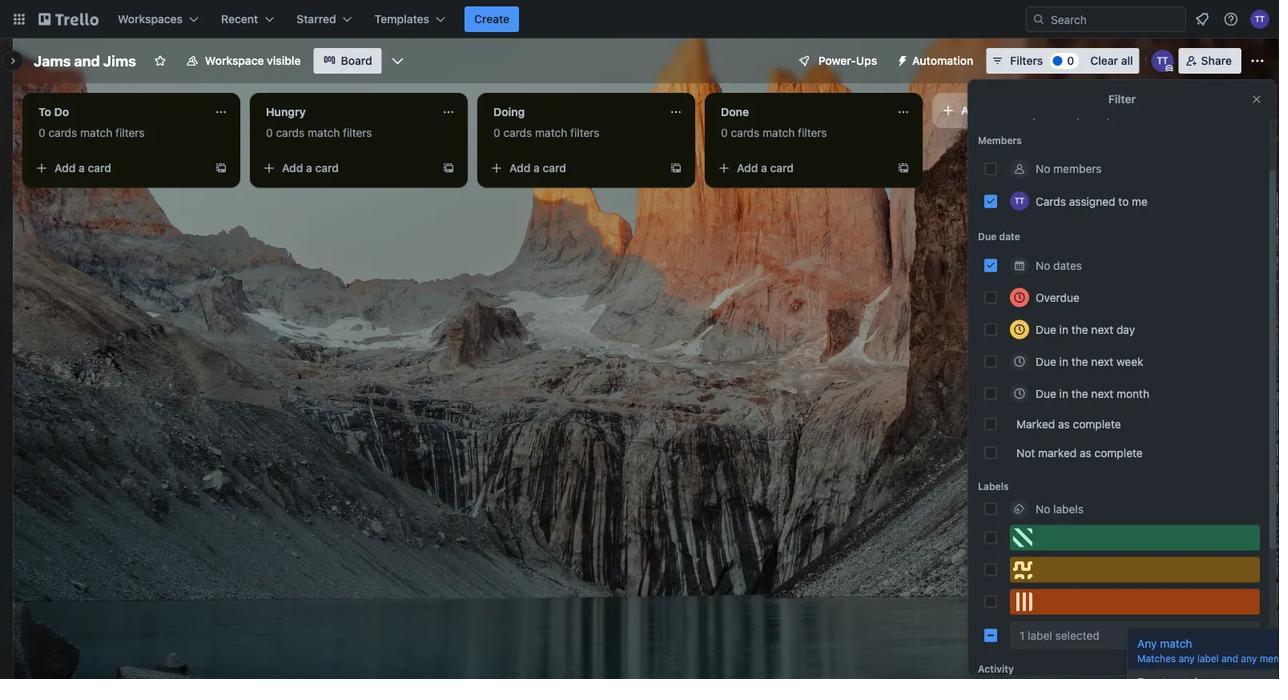 Task type: vqa. For each thing, say whether or not it's contained in the screenshot.
first sm icon
no



Task type: locate. For each thing, give the bounding box(es) containing it.
filters down hungry text field
[[343, 126, 372, 139]]

match down the done text box
[[763, 126, 795, 139]]

next for week
[[1092, 355, 1114, 368]]

a down hungry text field
[[306, 161, 312, 175]]

and left mem
[[1222, 653, 1239, 664]]

1 horizontal spatial label
[[1198, 653, 1219, 664]]

4 card from the left
[[770, 161, 794, 175]]

filters down to do text field
[[115, 126, 145, 139]]

next for day
[[1092, 322, 1114, 336]]

add a card down do
[[54, 161, 111, 175]]

0
[[1067, 54, 1074, 67], [38, 126, 45, 139], [266, 126, 273, 139], [493, 126, 500, 139], [721, 126, 728, 139]]

1 horizontal spatial any
[[1241, 653, 1257, 664]]

list
[[1029, 104, 1045, 117]]

back to home image
[[38, 6, 99, 32]]

add a card down hungry
[[282, 161, 339, 175]]

share button
[[1179, 48, 1242, 74]]

0 notifications image
[[1193, 10, 1212, 29]]

0 cards match filters for to do
[[38, 126, 145, 139]]

0 down doing
[[493, 126, 500, 139]]

terry turtle (terryturtle) image right open information menu image
[[1251, 10, 1270, 29]]

1 add a card from the left
[[54, 161, 111, 175]]

add
[[961, 104, 983, 117], [54, 161, 76, 175], [282, 161, 303, 175], [510, 161, 531, 175], [737, 161, 758, 175]]

doing
[[493, 105, 525, 119]]

any right matches
[[1179, 653, 1195, 664]]

add a card button down doing text field
[[484, 155, 663, 181]]

date
[[999, 231, 1020, 242]]

0 vertical spatial and
[[74, 52, 100, 69]]

1 0 cards match filters from the left
[[38, 126, 145, 139]]

and down the filter
[[1113, 110, 1128, 120]]

1 horizontal spatial create from template… image
[[670, 162, 683, 175]]

2 add a card from the left
[[282, 161, 339, 175]]

card for doing
[[543, 161, 566, 175]]

cards down do
[[48, 126, 77, 139]]

the down due in the next day
[[1072, 355, 1088, 368]]

1 no from the top
[[1036, 162, 1051, 175]]

label right matches
[[1198, 653, 1219, 664]]

0 down done
[[721, 126, 728, 139]]

0 cards match filters for doing
[[493, 126, 600, 139]]

1 the from the top
[[1072, 322, 1088, 336]]

the
[[1072, 322, 1088, 336], [1072, 355, 1088, 368], [1072, 387, 1088, 400]]

no for no labels
[[1036, 502, 1051, 515]]

no
[[1036, 162, 1051, 175], [1036, 258, 1051, 272], [1036, 502, 1051, 515]]

next
[[1092, 322, 1114, 336], [1092, 355, 1114, 368], [1092, 387, 1114, 400]]

terry turtle (terryturtle) image
[[1251, 10, 1270, 29], [1152, 50, 1174, 72]]

complete down due in the next month at the bottom right
[[1073, 417, 1121, 430]]

0 down hungry
[[266, 126, 273, 139]]

the up marked as complete
[[1072, 387, 1088, 400]]

and left 'jims'
[[74, 52, 100, 69]]

1 vertical spatial as
[[1080, 446, 1092, 459]]

4 0 cards match filters from the left
[[721, 126, 827, 139]]

1 card from the left
[[88, 161, 111, 175]]

card for done
[[770, 161, 794, 175]]

cards
[[48, 126, 77, 139], [276, 126, 305, 139], [503, 126, 532, 139], [731, 126, 760, 139]]

card down the done text box
[[770, 161, 794, 175]]

workspaces button
[[108, 6, 208, 32]]

2 the from the top
[[1072, 355, 1088, 368]]

Doing text field
[[484, 99, 660, 125]]

2 vertical spatial next
[[1092, 387, 1114, 400]]

cards down hungry
[[276, 126, 305, 139]]

1 vertical spatial no
[[1036, 258, 1051, 272]]

next left "month"
[[1092, 387, 1114, 400]]

add a card down doing
[[510, 161, 566, 175]]

due in the next day
[[1036, 322, 1135, 336]]

marked
[[1038, 446, 1077, 459]]

3 card from the left
[[543, 161, 566, 175]]

1 horizontal spatial and
[[1113, 110, 1128, 120]]

create from template… image for doing
[[670, 162, 683, 175]]

starred button
[[287, 6, 362, 32]]

no for no members
[[1036, 162, 1051, 175]]

filters for to do
[[115, 126, 145, 139]]

match for done
[[763, 126, 795, 139]]

primary element
[[0, 0, 1279, 38]]

no dates
[[1036, 258, 1082, 272]]

add a card
[[54, 161, 111, 175], [282, 161, 339, 175], [510, 161, 566, 175], [737, 161, 794, 175]]

card
[[88, 161, 111, 175], [315, 161, 339, 175], [543, 161, 566, 175], [770, 161, 794, 175]]

1 vertical spatial complete
[[1095, 446, 1143, 459]]

power-ups button
[[787, 48, 887, 74]]

complete
[[1073, 417, 1121, 430], [1095, 446, 1143, 459]]

0 cards match filters
[[38, 126, 145, 139], [266, 126, 372, 139], [493, 126, 600, 139], [721, 126, 827, 139]]

Board name text field
[[26, 48, 144, 74]]

card down hungry text field
[[315, 161, 339, 175]]

the up due in the next week
[[1072, 322, 1088, 336]]

match for hungry
[[308, 126, 340, 139]]

card for hungry
[[315, 161, 339, 175]]

due up the marked
[[1036, 387, 1057, 400]]

marked
[[1017, 417, 1055, 430]]

4 add a card from the left
[[737, 161, 794, 175]]

add a card for doing
[[510, 161, 566, 175]]

2 cards from the left
[[276, 126, 305, 139]]

2 vertical spatial in
[[1060, 387, 1069, 400]]

board
[[341, 54, 372, 67]]

due down due in the next day
[[1036, 355, 1057, 368]]

in
[[1060, 322, 1069, 336], [1060, 355, 1069, 368], [1060, 387, 1069, 400]]

2 create from template… image from the left
[[670, 162, 683, 175]]

1 cards from the left
[[48, 126, 77, 139]]

3 create from template… image from the left
[[897, 162, 910, 175]]

add a card button down to do text field
[[29, 155, 208, 181]]

mem
[[1260, 653, 1279, 664]]

label
[[1028, 628, 1053, 642], [1198, 653, 1219, 664]]

a down to do text field
[[79, 161, 85, 175]]

3 filters from the left
[[570, 126, 600, 139]]

0 cards match filters down hungry text field
[[266, 126, 372, 139]]

0 vertical spatial no
[[1036, 162, 1051, 175]]

a down doing text field
[[534, 161, 540, 175]]

0 left clear
[[1067, 54, 1074, 67]]

terry turtle (terryturtle) image right all
[[1152, 50, 1174, 72]]

add a card button
[[29, 155, 208, 181], [256, 155, 436, 181], [484, 155, 663, 181], [711, 155, 891, 181]]

automation
[[913, 54, 974, 67]]

members
[[978, 134, 1022, 145]]

add down hungry
[[282, 161, 303, 175]]

1 vertical spatial the
[[1072, 355, 1088, 368]]

cards for doing
[[503, 126, 532, 139]]

hungry
[[266, 105, 306, 119]]

0 vertical spatial next
[[1092, 322, 1114, 336]]

label inside any match matches any label and any mem
[[1198, 653, 1219, 664]]

and inside board name text box
[[74, 52, 100, 69]]

workspace visible
[[205, 54, 301, 67]]

2 filters from the left
[[343, 126, 372, 139]]

match down doing text field
[[535, 126, 567, 139]]

power-ups
[[819, 54, 877, 67]]

in down due in the next day
[[1060, 355, 1069, 368]]

as right marked
[[1080, 446, 1092, 459]]

3 add a card button from the left
[[484, 155, 663, 181]]

star or unstar board image
[[154, 54, 167, 67]]

1 create from template… image from the left
[[215, 162, 228, 175]]

2 vertical spatial no
[[1036, 502, 1051, 515]]

as right the marked
[[1058, 417, 1070, 430]]

0 vertical spatial the
[[1072, 322, 1088, 336]]

2 next from the top
[[1092, 355, 1114, 368]]

match for doing
[[535, 126, 567, 139]]

2 horizontal spatial and
[[1222, 653, 1239, 664]]

4 a from the left
[[761, 161, 767, 175]]

selected
[[1056, 628, 1100, 642]]

To Do text field
[[29, 99, 205, 125]]

filters for hungry
[[343, 126, 372, 139]]

create from template… image for to do
[[215, 162, 228, 175]]

card down doing text field
[[543, 161, 566, 175]]

due in the next month
[[1036, 387, 1150, 400]]

2 vertical spatial and
[[1222, 653, 1239, 664]]

add down doing
[[510, 161, 531, 175]]

2 card from the left
[[315, 161, 339, 175]]

filters
[[115, 126, 145, 139], [343, 126, 372, 139], [570, 126, 600, 139], [798, 126, 827, 139]]

2 no from the top
[[1036, 258, 1051, 272]]

no left the dates
[[1036, 258, 1051, 272]]

templates
[[375, 12, 429, 26]]

next left day
[[1092, 322, 1114, 336]]

1 a from the left
[[79, 161, 85, 175]]

do
[[54, 105, 69, 119]]

0 horizontal spatial any
[[1179, 653, 1195, 664]]

cards for to do
[[48, 126, 77, 139]]

in for due in the next week
[[1060, 355, 1069, 368]]

0 cards match filters down the done text box
[[721, 126, 827, 139]]

label right 1 on the right bottom
[[1028, 628, 1053, 642]]

any left mem
[[1241, 653, 1257, 664]]

4 add a card button from the left
[[711, 155, 891, 181]]

me
[[1132, 194, 1148, 207]]

any
[[1138, 637, 1157, 651]]

0 cards match filters for hungry
[[266, 126, 372, 139]]

3 0 cards match filters from the left
[[493, 126, 600, 139]]

2 horizontal spatial create from template… image
[[897, 162, 910, 175]]

activity
[[978, 663, 1014, 675]]

assigned
[[1069, 194, 1116, 207]]

due for due date
[[978, 231, 997, 242]]

no left labels
[[1036, 502, 1051, 515]]

3 no from the top
[[1036, 502, 1051, 515]]

1 vertical spatial in
[[1060, 355, 1069, 368]]

0 vertical spatial in
[[1060, 322, 1069, 336]]

ups
[[856, 54, 877, 67]]

a for to do
[[79, 161, 85, 175]]

2 a from the left
[[306, 161, 312, 175]]

power-
[[819, 54, 856, 67]]

any
[[1179, 653, 1195, 664], [1241, 653, 1257, 664]]

complete down marked as complete
[[1095, 446, 1143, 459]]

card for to do
[[88, 161, 111, 175]]

recent
[[221, 12, 258, 26]]

1 vertical spatial and
[[1113, 110, 1128, 120]]

4 cards from the left
[[731, 126, 760, 139]]

and
[[74, 52, 100, 69], [1113, 110, 1128, 120], [1222, 653, 1239, 664]]

add a card button for hungry
[[256, 155, 436, 181]]

0 horizontal spatial and
[[74, 52, 100, 69]]

0 horizontal spatial create from template… image
[[215, 162, 228, 175]]

1 filters from the left
[[115, 126, 145, 139]]

3 cards from the left
[[503, 126, 532, 139]]

add down do
[[54, 161, 76, 175]]

due
[[978, 231, 997, 242], [1036, 322, 1057, 336], [1036, 355, 1057, 368], [1036, 387, 1057, 400]]

cards down doing
[[503, 126, 532, 139]]

0 vertical spatial as
[[1058, 417, 1070, 430]]

1 vertical spatial next
[[1092, 355, 1114, 368]]

due left date
[[978, 231, 997, 242]]

a for doing
[[534, 161, 540, 175]]

filters down the done text box
[[798, 126, 827, 139]]

card down to do text field
[[88, 161, 111, 175]]

members
[[1054, 162, 1102, 175]]

in down overdue
[[1060, 322, 1069, 336]]

as
[[1058, 417, 1070, 430], [1080, 446, 1092, 459]]

3 a from the left
[[534, 161, 540, 175]]

0 down to
[[38, 126, 45, 139]]

2 vertical spatial the
[[1072, 387, 1088, 400]]

match for to do
[[80, 126, 112, 139]]

cards down done
[[731, 126, 760, 139]]

not
[[1017, 446, 1035, 459]]

week
[[1117, 355, 1144, 368]]

in for due in the next month
[[1060, 387, 1069, 400]]

add a card for hungry
[[282, 161, 339, 175]]

3 add a card from the left
[[510, 161, 566, 175]]

3 next from the top
[[1092, 387, 1114, 400]]

0 vertical spatial label
[[1028, 628, 1053, 642]]

3 the from the top
[[1072, 387, 1088, 400]]

add down done
[[737, 161, 758, 175]]

0 cards match filters for done
[[721, 126, 827, 139]]

create from template… image
[[442, 162, 455, 175]]

sm image
[[890, 48, 913, 70]]

create
[[474, 12, 510, 26]]

overdue
[[1036, 290, 1080, 304]]

1 next from the top
[[1092, 322, 1114, 336]]

visible
[[267, 54, 301, 67]]

jams and jims
[[34, 52, 136, 69]]

filters down doing text field
[[570, 126, 600, 139]]

0 cards match filters down to do text field
[[38, 126, 145, 139]]

3 in from the top
[[1060, 387, 1069, 400]]

next left week
[[1092, 355, 1114, 368]]

due down overdue
[[1036, 322, 1057, 336]]

add a card down done
[[737, 161, 794, 175]]

a down the done text box
[[761, 161, 767, 175]]

in up marked as complete
[[1060, 387, 1069, 400]]

add left another
[[961, 104, 983, 117]]

add a card button down hungry text field
[[256, 155, 436, 181]]

starred
[[297, 12, 336, 26]]

a
[[79, 161, 85, 175], [306, 161, 312, 175], [534, 161, 540, 175], [761, 161, 767, 175]]

4 filters from the left
[[798, 126, 827, 139]]

match up matches
[[1160, 637, 1192, 651]]

customize views image
[[390, 53, 406, 69]]

add a card button down the done text box
[[711, 155, 891, 181]]

1 horizontal spatial terry turtle (terryturtle) image
[[1251, 10, 1270, 29]]

1 vertical spatial terry turtle (terryturtle) image
[[1152, 50, 1174, 72]]

2 0 cards match filters from the left
[[266, 126, 372, 139]]

1 add a card button from the left
[[29, 155, 208, 181]]

the for day
[[1072, 322, 1088, 336]]

no up cards
[[1036, 162, 1051, 175]]

create from template… image
[[215, 162, 228, 175], [670, 162, 683, 175], [897, 162, 910, 175]]

search
[[978, 110, 1007, 120]]

2 add a card button from the left
[[256, 155, 436, 181]]

a for done
[[761, 161, 767, 175]]

2 in from the top
[[1060, 355, 1069, 368]]

match down hungry text field
[[308, 126, 340, 139]]

1 vertical spatial label
[[1198, 653, 1219, 664]]

match
[[80, 126, 112, 139], [308, 126, 340, 139], [535, 126, 567, 139], [763, 126, 795, 139], [1160, 637, 1192, 651]]

0 cards match filters down doing text field
[[493, 126, 600, 139]]

1 in from the top
[[1060, 322, 1069, 336]]

0 for done
[[721, 126, 728, 139]]

the for week
[[1072, 355, 1088, 368]]

a for hungry
[[306, 161, 312, 175]]

match down to do text field
[[80, 126, 112, 139]]



Task type: describe. For each thing, give the bounding box(es) containing it.
day
[[1117, 322, 1135, 336]]

clear
[[1091, 54, 1118, 67]]

0 horizontal spatial as
[[1058, 417, 1070, 430]]

members,
[[1038, 110, 1080, 120]]

filters
[[1010, 54, 1043, 67]]

add for doing
[[510, 161, 531, 175]]

filters for done
[[798, 126, 827, 139]]

Done text field
[[711, 99, 888, 125]]

0 for to do
[[38, 126, 45, 139]]

any match matches any label and any mem
[[1138, 637, 1279, 664]]

labels
[[978, 481, 1009, 492]]

0 horizontal spatial terry turtle (terryturtle) image
[[1152, 50, 1174, 72]]

marked as complete
[[1017, 417, 1121, 430]]

Search field
[[1045, 7, 1186, 31]]

color: yellow, title: none element
[[1010, 557, 1260, 582]]

no labels
[[1036, 502, 1084, 515]]

labels,
[[1083, 110, 1110, 120]]

2 any from the left
[[1241, 653, 1257, 664]]

0 for hungry
[[266, 126, 273, 139]]

templates button
[[365, 6, 455, 32]]

Hungry text field
[[256, 99, 433, 125]]

color: orange, title: none element
[[1010, 589, 1260, 614]]

create from template… image for done
[[897, 162, 910, 175]]

no for no dates
[[1036, 258, 1051, 272]]

cards for hungry
[[276, 126, 305, 139]]

add for hungry
[[282, 161, 303, 175]]

done
[[721, 105, 749, 119]]

more.
[[1131, 110, 1155, 120]]

search cards, members, labels, and more.
[[978, 110, 1155, 120]]

add a card button for done
[[711, 155, 891, 181]]

filters for doing
[[570, 126, 600, 139]]

to
[[1119, 194, 1129, 207]]

1 label selected
[[1020, 628, 1100, 642]]

terry turtle (terryturtle) image
[[1010, 191, 1029, 210]]

automation button
[[890, 48, 983, 74]]

board link
[[314, 48, 382, 74]]

no members
[[1036, 162, 1102, 175]]

cards,
[[1010, 110, 1036, 120]]

due in the next week
[[1036, 355, 1144, 368]]

and inside any match matches any label and any mem
[[1222, 653, 1239, 664]]

not marked as complete
[[1017, 446, 1143, 459]]

1 horizontal spatial as
[[1080, 446, 1092, 459]]

create button
[[465, 6, 519, 32]]

add a card for done
[[737, 161, 794, 175]]

1 any from the left
[[1179, 653, 1195, 664]]

add a card for to do
[[54, 161, 111, 175]]

due for due in the next month
[[1036, 387, 1057, 400]]

match inside any match matches any label and any mem
[[1160, 637, 1192, 651]]

open information menu image
[[1223, 11, 1239, 27]]

matches
[[1138, 653, 1176, 664]]

color: green, title: none element
[[1010, 525, 1260, 550]]

0 vertical spatial complete
[[1073, 417, 1121, 430]]

filter
[[1109, 93, 1136, 106]]

workspaces
[[118, 12, 183, 26]]

share
[[1201, 54, 1232, 67]]

cards for done
[[731, 126, 760, 139]]

0 for doing
[[493, 126, 500, 139]]

clear all
[[1091, 54, 1133, 67]]

workspace visible button
[[176, 48, 310, 74]]

recent button
[[212, 6, 284, 32]]

all
[[1121, 54, 1133, 67]]

this member is an admin of this board. image
[[1166, 65, 1173, 72]]

jams
[[34, 52, 71, 69]]

jims
[[103, 52, 136, 69]]

1
[[1020, 628, 1025, 642]]

next for month
[[1092, 387, 1114, 400]]

to do
[[38, 105, 69, 119]]

add a card button for doing
[[484, 155, 663, 181]]

add a card button for to do
[[29, 155, 208, 181]]

switch to… image
[[11, 11, 27, 27]]

cards
[[1036, 194, 1066, 207]]

due date
[[978, 231, 1020, 242]]

close popover image
[[1251, 93, 1263, 106]]

0 horizontal spatial label
[[1028, 628, 1053, 642]]

the for month
[[1072, 387, 1088, 400]]

in for due in the next day
[[1060, 322, 1069, 336]]

due for due in the next day
[[1036, 322, 1057, 336]]

search image
[[1033, 13, 1045, 26]]

due for due in the next week
[[1036, 355, 1057, 368]]

add for done
[[737, 161, 758, 175]]

another
[[985, 104, 1027, 117]]

workspace
[[205, 54, 264, 67]]

show menu image
[[1250, 53, 1266, 69]]

month
[[1117, 387, 1150, 400]]

labels
[[1054, 502, 1084, 515]]

cards assigned to me
[[1036, 194, 1148, 207]]

add for to do
[[54, 161, 76, 175]]

dates
[[1054, 258, 1082, 272]]

0 vertical spatial terry turtle (terryturtle) image
[[1251, 10, 1270, 29]]

to
[[38, 105, 51, 119]]

clear all button
[[1084, 48, 1140, 74]]

add another list
[[961, 104, 1045, 117]]

add another list button
[[933, 93, 1150, 128]]



